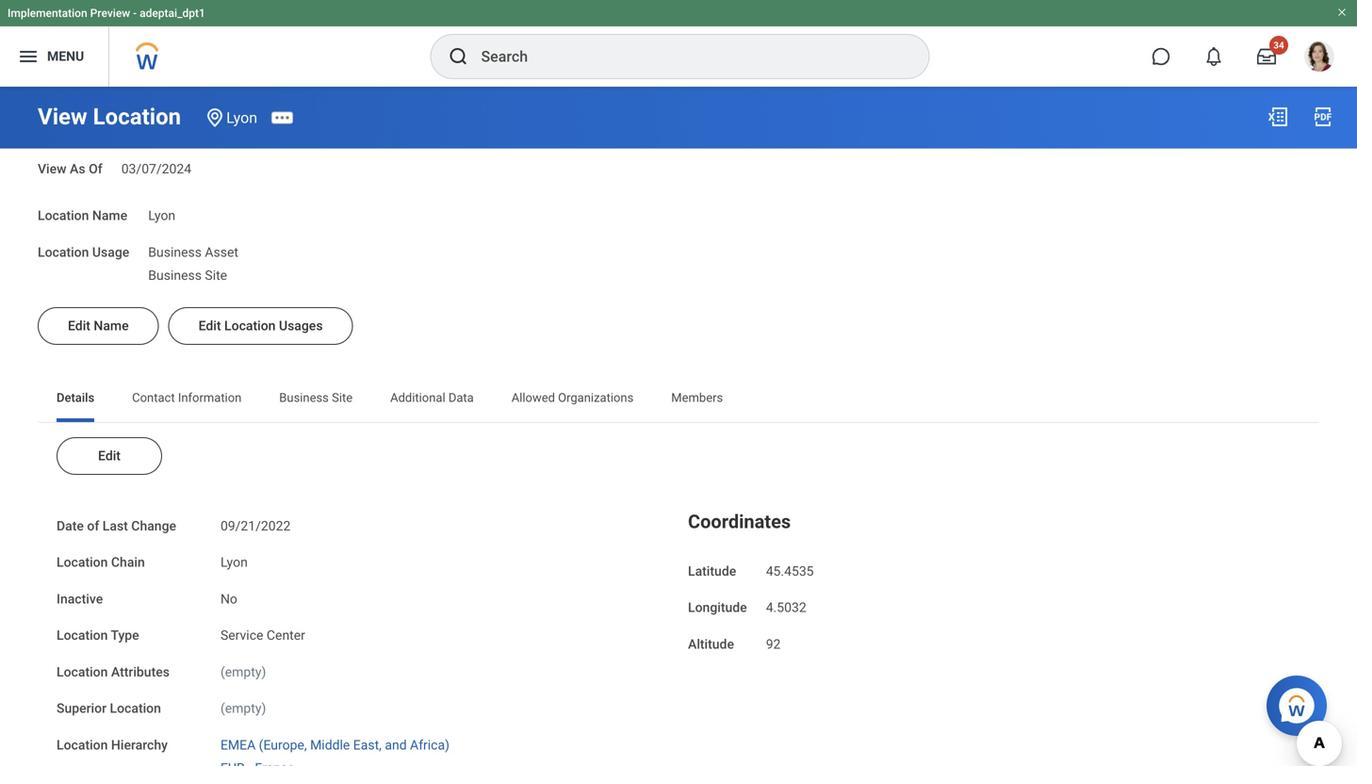 Task type: vqa. For each thing, say whether or not it's contained in the screenshot.
the Site inside the tab list
yes



Task type: describe. For each thing, give the bounding box(es) containing it.
last
[[103, 518, 128, 534]]

business site element
[[148, 264, 227, 283]]

type
[[111, 628, 139, 644]]

Search Workday  search field
[[481, 36, 891, 77]]

emea (europe, middle east, and africa)
[[221, 738, 450, 753]]

09/21/2022
[[221, 518, 291, 534]]

export to excel image
[[1267, 106, 1290, 128]]

coordinates group
[[688, 507, 1301, 654]]

view as of
[[38, 161, 102, 177]]

edit name button
[[38, 307, 159, 345]]

business asset element
[[148, 241, 238, 260]]

date of last change element
[[221, 507, 291, 535]]

justify image
[[17, 45, 40, 68]]

view for view as of
[[38, 161, 67, 177]]

no
[[221, 591, 238, 607]]

location up view as of element
[[93, 103, 181, 130]]

34 button
[[1246, 36, 1289, 77]]

implementation preview -   adeptai_dpt1
[[8, 7, 205, 20]]

business site inside items selected "list"
[[148, 268, 227, 283]]

attributes
[[111, 665, 170, 680]]

location for location name
[[38, 208, 89, 223]]

location chain
[[57, 555, 145, 570]]

adeptai_dpt1
[[140, 7, 205, 20]]

africa)
[[410, 738, 450, 753]]

chain
[[111, 555, 145, 570]]

service center element
[[221, 624, 305, 644]]

center
[[267, 628, 305, 644]]

superior location
[[57, 701, 161, 717]]

latitude
[[688, 564, 737, 579]]

allowed
[[512, 391, 555, 405]]

edit location usages
[[199, 318, 323, 334]]

as
[[70, 161, 85, 177]]

longitude element
[[766, 589, 807, 617]]

92
[[766, 637, 781, 652]]

-
[[133, 7, 137, 20]]

contact
[[132, 391, 175, 405]]

0 vertical spatial lyon
[[226, 109, 257, 127]]

location name element
[[148, 197, 176, 225]]

items selected list for location hierarchy
[[221, 734, 480, 767]]

coordinates
[[688, 511, 791, 533]]

contact information
[[132, 391, 242, 405]]

additional
[[390, 391, 446, 405]]

(empty) for superior location
[[221, 701, 266, 717]]

lyon link
[[226, 109, 257, 127]]

inbox large image
[[1258, 47, 1277, 66]]

location usage
[[38, 244, 129, 260]]

location for location hierarchy
[[57, 738, 108, 753]]

(europe,
[[259, 738, 307, 753]]

and
[[385, 738, 407, 753]]

edit for edit name
[[68, 318, 90, 334]]

inactive
[[57, 591, 103, 607]]

usages
[[279, 318, 323, 334]]

data
[[449, 391, 474, 405]]

additional data
[[390, 391, 474, 405]]

edit name
[[68, 318, 129, 334]]

east,
[[353, 738, 382, 753]]

middle
[[310, 738, 350, 753]]

coordinates button
[[688, 511, 791, 533]]

location for location usage
[[38, 244, 89, 260]]

edit location usages button
[[168, 307, 353, 345]]

usage
[[92, 244, 129, 260]]

details
[[57, 391, 94, 405]]

4.5032
[[766, 600, 807, 616]]



Task type: locate. For each thing, give the bounding box(es) containing it.
items selected list
[[148, 241, 269, 285], [221, 734, 480, 767]]

business inside business asset element
[[148, 244, 202, 260]]

location type
[[57, 628, 139, 644]]

1 (empty) from the top
[[221, 665, 266, 680]]

location for location type
[[57, 628, 108, 644]]

tab list
[[38, 377, 1320, 422]]

(empty)
[[221, 665, 266, 680], [221, 701, 266, 717]]

1 horizontal spatial edit
[[98, 448, 121, 464]]

information
[[178, 391, 242, 405]]

location for location attributes
[[57, 665, 108, 680]]

(empty) down service
[[221, 665, 266, 680]]

0 vertical spatial (empty)
[[221, 665, 266, 680]]

business inside tab list
[[279, 391, 329, 405]]

inactive element
[[221, 580, 238, 608]]

lyon
[[226, 109, 257, 127], [148, 208, 176, 223], [221, 555, 248, 570]]

location
[[93, 103, 181, 130], [38, 208, 89, 223], [38, 244, 89, 260], [224, 318, 276, 334], [57, 555, 108, 570], [57, 628, 108, 644], [57, 665, 108, 680], [110, 701, 161, 717], [57, 738, 108, 753]]

0 vertical spatial business site
[[148, 268, 227, 283]]

business for business asset element
[[148, 244, 202, 260]]

0 vertical spatial name
[[92, 208, 127, 223]]

location for location chain
[[57, 555, 108, 570]]

items selected list containing emea (europe, middle east, and africa)
[[221, 734, 480, 767]]

location left usages
[[224, 318, 276, 334]]

site
[[205, 268, 227, 283], [332, 391, 353, 405]]

name for edit name
[[94, 318, 129, 334]]

emea (europe, middle east, and africa) link
[[221, 734, 450, 753]]

service center
[[221, 628, 305, 644]]

edit down business site element
[[199, 318, 221, 334]]

1 vertical spatial lyon
[[148, 208, 176, 223]]

1 horizontal spatial site
[[332, 391, 353, 405]]

0 vertical spatial items selected list
[[148, 241, 269, 285]]

lyon for location chain
[[221, 555, 248, 570]]

altitude element
[[766, 625, 781, 653]]

location down location name
[[38, 244, 89, 260]]

edit inside 'button'
[[68, 318, 90, 334]]

site down 'asset'
[[205, 268, 227, 283]]

2 vertical spatial business
[[279, 391, 329, 405]]

name down usage
[[94, 318, 129, 334]]

name up usage
[[92, 208, 127, 223]]

1 vertical spatial site
[[332, 391, 353, 405]]

date
[[57, 518, 84, 534]]

name
[[92, 208, 127, 223], [94, 318, 129, 334]]

1 vertical spatial business
[[148, 268, 202, 283]]

location up hierarchy
[[110, 701, 161, 717]]

site inside items selected "list"
[[205, 268, 227, 283]]

0 horizontal spatial site
[[205, 268, 227, 283]]

business site down usages
[[279, 391, 353, 405]]

view left as at the left top of the page
[[38, 161, 67, 177]]

asset
[[205, 244, 238, 260]]

notifications large image
[[1205, 47, 1224, 66]]

tab list containing details
[[38, 377, 1320, 422]]

tab list inside view location main content
[[38, 377, 1320, 422]]

service
[[221, 628, 263, 644]]

allowed organizations
[[512, 391, 634, 405]]

organizations
[[558, 391, 634, 405]]

1 vertical spatial (empty)
[[221, 701, 266, 717]]

business inside business site element
[[148, 268, 202, 283]]

latitude element
[[766, 552, 814, 580]]

location chain element
[[221, 544, 248, 572]]

emea
[[221, 738, 256, 753]]

1 vertical spatial view
[[38, 161, 67, 177]]

preview
[[90, 7, 130, 20]]

0 horizontal spatial business site
[[148, 268, 227, 283]]

of
[[89, 161, 102, 177]]

longitude
[[688, 600, 747, 616]]

0 vertical spatial view
[[38, 103, 87, 130]]

business asset
[[148, 244, 238, 260]]

business
[[148, 244, 202, 260], [148, 268, 202, 283], [279, 391, 329, 405]]

45.4535
[[766, 564, 814, 579]]

business site inside tab list
[[279, 391, 353, 405]]

edit up last
[[98, 448, 121, 464]]

view location
[[38, 103, 181, 130]]

hierarchy
[[111, 738, 168, 753]]

business site down business asset
[[148, 268, 227, 283]]

profile logan mcneil image
[[1305, 41, 1335, 75]]

business up business site element
[[148, 244, 202, 260]]

menu
[[47, 49, 84, 64]]

menu banner
[[0, 0, 1358, 87]]

1 vertical spatial name
[[94, 318, 129, 334]]

location up the location usage
[[38, 208, 89, 223]]

edit up details
[[68, 318, 90, 334]]

1 view from the top
[[38, 103, 87, 130]]

site inside tab list
[[332, 391, 353, 405]]

name inside 'button'
[[94, 318, 129, 334]]

change
[[131, 518, 176, 534]]

business for business site element
[[148, 268, 202, 283]]

2 (empty) from the top
[[221, 701, 266, 717]]

altitude
[[688, 637, 734, 652]]

edit for edit location usages
[[199, 318, 221, 334]]

date of last change
[[57, 518, 176, 534]]

business down usages
[[279, 391, 329, 405]]

members
[[672, 391, 723, 405]]

location down the inactive
[[57, 628, 108, 644]]

0 horizontal spatial edit
[[68, 318, 90, 334]]

(empty) up emea
[[221, 701, 266, 717]]

2 view from the top
[[38, 161, 67, 177]]

location name
[[38, 208, 127, 223]]

edit button
[[57, 437, 162, 475]]

name for location name
[[92, 208, 127, 223]]

items selected list containing business asset
[[148, 241, 269, 285]]

1 horizontal spatial business site
[[279, 391, 353, 405]]

of
[[87, 518, 99, 534]]

location down superior
[[57, 738, 108, 753]]

2 horizontal spatial edit
[[199, 318, 221, 334]]

location up superior
[[57, 665, 108, 680]]

implementation
[[8, 7, 87, 20]]

view location main content
[[0, 87, 1358, 767]]

view printable version (pdf) image
[[1312, 106, 1335, 128]]

view up view as of
[[38, 103, 87, 130]]

03/07/2024
[[121, 161, 192, 177]]

business site
[[148, 268, 227, 283], [279, 391, 353, 405]]

edit
[[68, 318, 90, 334], [199, 318, 221, 334], [98, 448, 121, 464]]

location inside edit location usages button
[[224, 318, 276, 334]]

location attributes
[[57, 665, 170, 680]]

1 vertical spatial business site
[[279, 391, 353, 405]]

34
[[1274, 40, 1285, 51]]

business down business asset
[[148, 268, 202, 283]]

superior
[[57, 701, 107, 717]]

location up the inactive
[[57, 555, 108, 570]]

menu button
[[0, 26, 109, 87]]

view for view location
[[38, 103, 87, 130]]

site left additional
[[332, 391, 353, 405]]

2 vertical spatial lyon
[[221, 555, 248, 570]]

0 vertical spatial business
[[148, 244, 202, 260]]

view
[[38, 103, 87, 130], [38, 161, 67, 177]]

view as of element
[[121, 150, 192, 178]]

location hierarchy
[[57, 738, 168, 753]]

location image
[[204, 106, 226, 129]]

(empty) for location attributes
[[221, 665, 266, 680]]

1 vertical spatial items selected list
[[221, 734, 480, 767]]

search image
[[447, 45, 470, 68]]

0 vertical spatial site
[[205, 268, 227, 283]]

lyon for location name
[[148, 208, 176, 223]]

items selected list for location usage
[[148, 241, 269, 285]]

close environment banner image
[[1337, 7, 1348, 18]]



